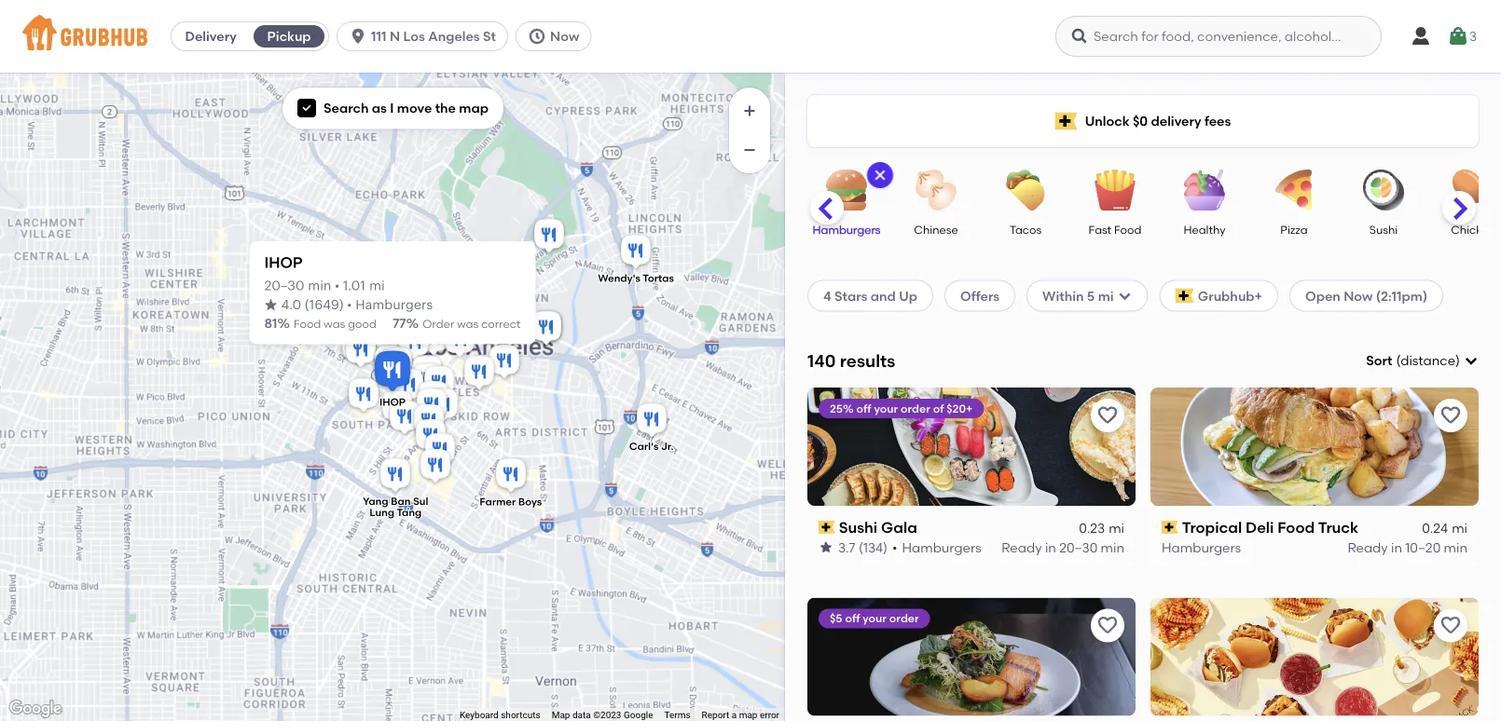 Task type: describe. For each thing, give the bounding box(es) containing it.
your for 25%
[[874, 402, 898, 415]]

report a map error
[[702, 710, 779, 721]]

Search for food, convenience, alcohol... search field
[[1055, 16, 1382, 57]]

0.24 mi
[[1422, 521, 1468, 537]]

map region
[[0, 0, 888, 722]]

to
[[1183, 654, 1196, 670]]

3 button
[[1447, 20, 1477, 53]]

chicken image
[[1441, 170, 1501, 211]]

correct
[[481, 318, 521, 331]]

vegan hooligans image
[[424, 386, 462, 427]]

carl's jr.
[[629, 441, 674, 453]]

• hamburgers for 1649
[[347, 299, 433, 312]]

vurger guyz image
[[390, 366, 427, 407]]

3.7
[[838, 540, 856, 556]]

min for tropical deli food truck
[[1444, 540, 1468, 556]]

now button
[[516, 21, 599, 51]]

1 vertical spatial 20–30
[[1059, 540, 1098, 556]]

shortcuts
[[501, 710, 540, 721]]

sushi gala image
[[486, 342, 523, 383]]

111 n los angeles st
[[371, 28, 496, 44]]

healthy
[[1184, 223, 1226, 236]]

$5 off your order
[[830, 612, 919, 626]]

results
[[840, 351, 895, 371]]

sushi gala logo image
[[807, 388, 1136, 506]]

0.23 mi
[[1079, 521, 1124, 537]]

2 horizontal spatial svg image
[[1070, 27, 1089, 46]]

healthy image
[[1172, 170, 1237, 211]]

keyboard
[[460, 710, 499, 721]]

google image
[[5, 697, 66, 722]]

none field containing sort
[[1366, 352, 1479, 370]]

ihop for ihop
[[379, 396, 406, 409]]

pickup button
[[250, 21, 328, 51]]

map data ©2023 google
[[552, 710, 653, 721]]

terms
[[664, 710, 691, 721]]

0 horizontal spatial map
[[459, 100, 489, 116]]

(134)
[[859, 540, 888, 556]]

1649
[[309, 299, 339, 312]]

min inside "ihop 20–30 min • 1.01 mi"
[[308, 280, 331, 293]]

was for 81
[[324, 318, 345, 331]]

( for 1649
[[305, 299, 309, 312]]

tropical deli food truck
[[1182, 519, 1359, 537]]

hamburgers inside map region
[[355, 299, 433, 312]]

4 stars and up
[[823, 288, 918, 304]]

farmer boys
[[480, 496, 542, 509]]

$5
[[830, 612, 842, 626]]

delivery
[[1151, 113, 1201, 129]]

svg image inside now button
[[528, 27, 546, 46]]

4.0 ( 1649 )
[[281, 299, 343, 312]]

ihop 20–30 min • 1.01 mi
[[264, 254, 385, 293]]

hill street bar & restaurant logo image
[[807, 598, 1136, 717]]

sushi image
[[1351, 170, 1416, 211]]

checkout
[[1199, 654, 1261, 670]]

min for sushi gala
[[1101, 540, 1124, 556]]

report a map error link
[[702, 710, 779, 721]]

sort
[[1366, 353, 1392, 369]]

sort ( distance )
[[1366, 353, 1460, 369]]

ihop for ihop 20–30 min • 1.01 mi
[[264, 254, 303, 272]]

distance
[[1401, 353, 1456, 369]]

was for 77
[[457, 318, 479, 331]]

burger district image
[[410, 402, 448, 443]]

report
[[702, 710, 729, 721]]

pickup
[[267, 28, 311, 44]]

order
[[423, 318, 454, 331]]

mi inside "ihop 20–30 min • 1.01 mi"
[[369, 280, 385, 293]]

main navigation navigation
[[0, 0, 1501, 73]]

data
[[572, 710, 591, 721]]

master burger image
[[386, 398, 423, 439]]

chicken
[[1451, 223, 1495, 236]]

anna's fish market dtla image
[[379, 345, 416, 386]]

77 % order was correct
[[393, 316, 521, 332]]

habibi bites image
[[338, 327, 376, 368]]

denny's image
[[528, 309, 565, 350]]

food for 81 % food was good
[[294, 318, 321, 331]]

hamburgers down gala
[[902, 540, 981, 556]]

ready for sushi gala
[[1002, 540, 1042, 556]]

in for sushi gala
[[1045, 540, 1056, 556]]

• inside "ihop 20–30 min • 1.01 mi"
[[335, 280, 339, 293]]

map
[[552, 710, 570, 721]]

your for $5
[[863, 612, 887, 626]]

111 n los angeles st button
[[337, 21, 516, 51]]

star icon image
[[819, 540, 834, 555]]

hamburgers down tropical
[[1162, 540, 1241, 556]]

10–20
[[1405, 540, 1441, 556]]

error
[[760, 710, 779, 721]]

20–30 inside "ihop 20–30 min • 1.01 mi"
[[264, 280, 304, 293]]

grubhub plus flag logo image for grubhub+
[[1175, 289, 1194, 303]]

burger den image
[[528, 309, 565, 350]]

• hamburgers for 3.7 (134)
[[892, 540, 981, 556]]

up
[[899, 288, 918, 304]]

fast food
[[1089, 223, 1142, 236]]

3.7 (134)
[[838, 540, 888, 556]]

chinese image
[[903, 170, 969, 211]]

sushi for sushi
[[1370, 223, 1398, 236]]

tortas
[[643, 272, 674, 285]]

farmer boys image
[[492, 456, 530, 497]]

81
[[264, 316, 277, 332]]

proceed to checkout button
[[1069, 645, 1318, 679]]

search as i move the map
[[324, 100, 489, 116]]

tacos
[[1010, 223, 1042, 236]]

mi right 5
[[1098, 288, 1114, 304]]

$20+
[[947, 402, 973, 415]]

hamburgers down hamburgers image
[[813, 223, 881, 236]]

81 % food was good
[[264, 316, 376, 332]]

within 5 mi
[[1043, 288, 1114, 304]]

) for sort ( distance )
[[1456, 353, 1460, 369]]

grubhub plus flag logo image for unlock $0 delivery fees
[[1055, 112, 1078, 130]]

rating image
[[264, 299, 277, 311]]

subscription pass image for tropical deli food truck
[[1162, 521, 1178, 534]]

gus's drive-in image
[[335, 268, 372, 309]]

unlock $0 delivery fees
[[1085, 113, 1231, 129]]

open now (2:11pm)
[[1305, 288, 1428, 304]]



Task type: vqa. For each thing, say whether or not it's contained in the screenshot.
1649
yes



Task type: locate. For each thing, give the bounding box(es) containing it.
• hamburgers down gala
[[892, 540, 981, 556]]

1 horizontal spatial •
[[347, 299, 352, 312]]

was down 1649
[[324, 318, 345, 331]]

subscription pass image left tropical
[[1162, 521, 1178, 534]]

0 horizontal spatial svg image
[[528, 27, 546, 46]]

1 horizontal spatial food
[[1114, 223, 1142, 236]]

2 vertical spatial •
[[892, 540, 897, 556]]

$0
[[1133, 113, 1148, 129]]

wendy's
[[598, 272, 640, 285]]

as
[[372, 100, 387, 116]]

food for tropical deli food truck
[[1278, 519, 1315, 537]]

sushi
[[1370, 223, 1398, 236], [839, 519, 878, 537]]

save this restaurant button
[[1091, 399, 1124, 432], [1434, 399, 1468, 432], [1091, 609, 1124, 643], [1434, 609, 1468, 643]]

ban
[[391, 496, 411, 508]]

% left order
[[406, 316, 419, 332]]

0 vertical spatial your
[[874, 402, 898, 415]]

0 vertical spatial order
[[901, 402, 930, 415]]

order for $5 off your order
[[889, 612, 919, 626]]

minus icon image
[[740, 141, 759, 159]]

min up 1649
[[308, 280, 331, 293]]

0.23
[[1079, 521, 1105, 537]]

min
[[308, 280, 331, 293], [1101, 540, 1124, 556], [1444, 540, 1468, 556]]

• hamburgers up 77
[[347, 299, 433, 312]]

1 vertical spatial sushi
[[839, 519, 878, 537]]

open
[[1305, 288, 1341, 304]]

yang
[[363, 496, 388, 508]]

svg image right st
[[528, 27, 546, 46]]

svg image up unlock
[[1070, 27, 1089, 46]]

• down gala
[[892, 540, 897, 556]]

( for distance
[[1396, 353, 1401, 369]]

0 horizontal spatial • hamburgers
[[347, 299, 433, 312]]

0 horizontal spatial food
[[294, 318, 321, 331]]

) for 4.0 ( 1649 )
[[339, 299, 343, 312]]

sushi for sushi gala
[[839, 519, 878, 537]]

svg image inside the 3 button
[[1447, 25, 1469, 48]]

4
[[823, 288, 831, 304]]

wendy's tortas image
[[617, 232, 655, 273]]

google
[[624, 710, 653, 721]]

your right $5
[[863, 612, 887, 626]]

ale's restaurant image
[[417, 447, 454, 488]]

in for tropical deli food truck
[[1391, 540, 1402, 556]]

subscription pass image up star icon
[[819, 521, 835, 534]]

map right the
[[459, 100, 489, 116]]

0 horizontal spatial min
[[308, 280, 331, 293]]

2 was from the left
[[457, 318, 479, 331]]

0 horizontal spatial 20–30
[[264, 280, 304, 293]]

food right fast
[[1114, 223, 1142, 236]]

4.0
[[281, 299, 301, 312]]

wild living foods image
[[413, 386, 450, 427]]

off for 25%
[[856, 402, 871, 415]]

order for 25% off your order of $20+
[[901, 402, 930, 415]]

• hamburgers inside map region
[[347, 299, 433, 312]]

fees
[[1205, 113, 1231, 129]]

1 horizontal spatial was
[[457, 318, 479, 331]]

n
[[390, 28, 400, 44]]

food right "deli"
[[1278, 519, 1315, 537]]

truck
[[1318, 519, 1359, 537]]

20–30
[[264, 280, 304, 293], [1059, 540, 1098, 556]]

stars
[[835, 288, 868, 304]]

0 horizontal spatial subscription pass image
[[819, 521, 835, 534]]

% down 4.0
[[277, 316, 290, 332]]

off for $5
[[845, 612, 860, 626]]

a
[[732, 710, 737, 721]]

arda's cafe image
[[408, 353, 446, 394]]

1 horizontal spatial ready
[[1348, 540, 1388, 556]]

salt n peppa image
[[409, 361, 447, 402]]

ready in 10–20 min
[[1348, 540, 1468, 556]]

140 results
[[807, 351, 895, 371]]

• hamburgers
[[347, 299, 433, 312], [892, 540, 981, 556]]

svg image left chinese image
[[873, 168, 888, 183]]

% for 77
[[406, 316, 419, 332]]

pizza image
[[1262, 170, 1327, 211]]

0 vertical spatial )
[[339, 299, 343, 312]]

fast food image
[[1083, 170, 1148, 211]]

smashburger image
[[345, 376, 382, 417]]

sul
[[413, 496, 428, 508]]

111
[[371, 28, 387, 44]]

carl's
[[629, 441, 659, 453]]

unlock
[[1085, 113, 1130, 129]]

77
[[393, 316, 406, 332]]

) right sort
[[1456, 353, 1460, 369]]

svg image
[[528, 27, 546, 46], [1070, 27, 1089, 46], [873, 168, 888, 183]]

20–30 down 0.23
[[1059, 540, 1098, 556]]

now inside now button
[[550, 28, 579, 44]]

1 in from the left
[[1045, 540, 1056, 556]]

carl's jr. image
[[633, 401, 670, 442]]

i
[[390, 100, 394, 116]]

in
[[1045, 540, 1056, 556], [1391, 540, 1402, 556]]

0 horizontal spatial )
[[339, 299, 343, 312]]

0 vertical spatial 20–30
[[264, 280, 304, 293]]

1 horizontal spatial map
[[739, 710, 758, 721]]

now
[[550, 28, 579, 44], [1344, 288, 1373, 304]]

el charro restaurant image
[[324, 291, 361, 332]]

min down 0.23 mi
[[1101, 540, 1124, 556]]

dollis - breakfast restaurant image
[[342, 331, 379, 372]]

keyboard shortcuts button
[[460, 709, 540, 722]]

bonaventure brewing co. image
[[395, 324, 433, 365]]

was
[[324, 318, 345, 331], [457, 318, 479, 331]]

0 horizontal spatial in
[[1045, 540, 1056, 556]]

1 horizontal spatial in
[[1391, 540, 1402, 556]]

order
[[901, 402, 930, 415], [889, 612, 919, 626]]

0 horizontal spatial ready
[[1002, 540, 1042, 556]]

grubhub plus flag logo image left the grubhub+
[[1175, 289, 1194, 303]]

140
[[807, 351, 836, 371]]

2 % from the left
[[406, 316, 419, 332]]

1 vertical spatial grubhub plus flag logo image
[[1175, 289, 1194, 303]]

deli
[[1246, 519, 1274, 537]]

1 horizontal spatial 20–30
[[1059, 540, 1098, 556]]

( inside map region
[[305, 299, 309, 312]]

off right $5
[[845, 612, 860, 626]]

los
[[403, 28, 425, 44]]

2 in from the left
[[1391, 540, 1402, 556]]

1 horizontal spatial ihop
[[379, 396, 406, 409]]

) down 1.01
[[339, 299, 343, 312]]

0 vertical spatial grubhub plus flag logo image
[[1055, 112, 1078, 130]]

terms link
[[664, 710, 691, 721]]

2 horizontal spatial min
[[1444, 540, 1468, 556]]

1 vertical spatial now
[[1344, 288, 1373, 304]]

• down 1.01
[[347, 299, 352, 312]]

off
[[856, 402, 871, 415], [845, 612, 860, 626]]

mi right 1.01
[[369, 280, 385, 293]]

1 horizontal spatial min
[[1101, 540, 1124, 556]]

sushi up 3.7 (134)
[[839, 519, 878, 537]]

chinese
[[914, 223, 958, 236]]

ready
[[1002, 540, 1042, 556], [1348, 540, 1388, 556]]

food inside 81 % food was good
[[294, 318, 321, 331]]

now right open
[[1344, 288, 1373, 304]]

proceed to checkout
[[1126, 654, 1261, 670]]

0 vertical spatial map
[[459, 100, 489, 116]]

good
[[348, 318, 376, 331]]

mi
[[369, 280, 385, 293], [1098, 288, 1114, 304], [1109, 521, 1124, 537], [1452, 521, 1468, 537]]

boys
[[518, 496, 542, 509]]

1 horizontal spatial )
[[1456, 353, 1460, 369]]

grubhub plus flag logo image left unlock
[[1055, 112, 1078, 130]]

your
[[874, 402, 898, 415], [863, 612, 887, 626]]

subscription pass image
[[819, 521, 835, 534], [1162, 521, 1178, 534]]

0 horizontal spatial now
[[550, 28, 579, 44]]

0 vertical spatial off
[[856, 402, 871, 415]]

1 % from the left
[[277, 316, 290, 332]]

svg image
[[1410, 25, 1432, 48], [1447, 25, 1469, 48], [349, 27, 367, 46], [301, 103, 312, 114], [1118, 289, 1132, 303], [1464, 354, 1479, 368]]

grubhub+
[[1198, 288, 1262, 304]]

1 horizontal spatial %
[[406, 316, 419, 332]]

1.01
[[343, 280, 366, 293]]

) inside map region
[[339, 299, 343, 312]]

3
[[1469, 28, 1477, 44]]

food
[[1114, 223, 1142, 236], [294, 318, 321, 331], [1278, 519, 1315, 537]]

the kroft image
[[483, 277, 520, 318]]

1 subscription pass image from the left
[[819, 521, 835, 534]]

1 vertical spatial off
[[845, 612, 860, 626]]

plus icon image
[[740, 102, 759, 120]]

1 horizontal spatial • hamburgers
[[892, 540, 981, 556]]

None field
[[1366, 352, 1479, 370]]

tropical deli food truck image
[[461, 353, 498, 394]]

1 horizontal spatial (
[[1396, 353, 1401, 369]]

jr.
[[661, 441, 674, 453]]

(
[[305, 299, 309, 312], [1396, 353, 1401, 369]]

©2023
[[593, 710, 621, 721]]

and
[[871, 288, 896, 304]]

hamburgers up 77
[[355, 299, 433, 312]]

grubhub plus flag logo image
[[1055, 112, 1078, 130], [1175, 289, 1194, 303]]

20–30 up 4.0
[[264, 280, 304, 293]]

1 horizontal spatial now
[[1344, 288, 1373, 304]]

ihop inside "ihop 20–30 min • 1.01 mi"
[[264, 254, 303, 272]]

% for 81
[[277, 316, 290, 332]]

mi right 0.23
[[1109, 521, 1124, 537]]

1 horizontal spatial sushi
[[1370, 223, 1398, 236]]

was inside 81 % food was good
[[324, 318, 345, 331]]

delivery
[[185, 28, 237, 44]]

food down 4.0 ( 1649 )
[[294, 318, 321, 331]]

yang ban sul lung tang image
[[377, 456, 414, 497]]

keyboard shortcuts
[[460, 710, 540, 721]]

sushi down 'sushi' image at the top right
[[1370, 223, 1398, 236]]

sushi gala
[[839, 519, 917, 537]]

pizza
[[1281, 223, 1308, 236]]

map right a
[[739, 710, 758, 721]]

1 vertical spatial )
[[1456, 353, 1460, 369]]

shayan express image
[[412, 417, 449, 458]]

off right 25% at bottom right
[[856, 402, 871, 415]]

mi right 0.24
[[1452, 521, 1468, 537]]

0 vertical spatial (
[[305, 299, 309, 312]]

0 vertical spatial • hamburgers
[[347, 299, 433, 312]]

burgershop image
[[415, 379, 452, 420]]

hamburgers image
[[814, 170, 879, 211]]

ready in 20–30 min
[[1002, 540, 1124, 556]]

1 was from the left
[[324, 318, 345, 331]]

25% off your order of $20+
[[830, 402, 973, 415]]

lung
[[370, 507, 394, 519]]

subscription pass image for sushi gala
[[819, 521, 835, 534]]

• for 1649
[[347, 299, 352, 312]]

2 horizontal spatial food
[[1278, 519, 1315, 537]]

0 horizontal spatial grubhub plus flag logo image
[[1055, 112, 1078, 130]]

the vegan joint image
[[421, 431, 459, 472]]

tacos image
[[993, 170, 1058, 211]]

bossa nova image
[[379, 388, 416, 429]]

2 horizontal spatial •
[[892, 540, 897, 556]]

gala
[[881, 519, 917, 537]]

of
[[933, 402, 944, 415]]

delivery button
[[172, 21, 250, 51]]

0 vertical spatial •
[[335, 280, 339, 293]]

25%
[[830, 402, 854, 415]]

1 vertical spatial • hamburgers
[[892, 540, 981, 556]]

tropical
[[1182, 519, 1242, 537]]

cargo snack shack image
[[531, 216, 568, 257]]

ihop image
[[370, 348, 415, 397]]

2 subscription pass image from the left
[[1162, 521, 1178, 534]]

)
[[339, 299, 343, 312], [1456, 353, 1460, 369]]

st
[[483, 28, 496, 44]]

0 horizontal spatial •
[[335, 280, 339, 293]]

(2:11pm)
[[1376, 288, 1428, 304]]

offers
[[960, 288, 1000, 304]]

0 horizontal spatial sushi
[[839, 519, 878, 537]]

svg image inside 111 n los angeles st "button"
[[349, 27, 367, 46]]

0 horizontal spatial %
[[277, 316, 290, 332]]

• for 3.7 (134)
[[892, 540, 897, 556]]

now right st
[[550, 28, 579, 44]]

hill street bar & restaurant image
[[441, 321, 478, 362]]

( right sort
[[1396, 353, 1401, 369]]

1 vertical spatial food
[[294, 318, 321, 331]]

angeles
[[428, 28, 480, 44]]

1 vertical spatial (
[[1396, 353, 1401, 369]]

save this restaurant image
[[1096, 404, 1119, 427], [1440, 404, 1462, 427], [1096, 615, 1119, 637], [1440, 615, 1462, 637]]

ready for tropical deli food truck
[[1348, 540, 1388, 556]]

0 vertical spatial sushi
[[1370, 223, 1398, 236]]

0 vertical spatial food
[[1114, 223, 1142, 236]]

1 horizontal spatial svg image
[[873, 168, 888, 183]]

the melt - 7th & figueroa, la image
[[371, 343, 408, 384]]

shake shack image
[[415, 319, 452, 360]]

1 vertical spatial •
[[347, 299, 352, 312]]

billionaire burger boyz image
[[483, 275, 520, 316]]

yang ban sul lung tang
[[363, 496, 428, 519]]

0 vertical spatial now
[[550, 28, 579, 44]]

5
[[1087, 288, 1095, 304]]

tropical deli food truck logo image
[[1151, 388, 1479, 506]]

0 horizontal spatial (
[[305, 299, 309, 312]]

1 horizontal spatial grubhub plus flag logo image
[[1175, 289, 1194, 303]]

( right 4.0
[[305, 299, 309, 312]]

shake shack logo image
[[1151, 598, 1479, 717]]

1 vertical spatial map
[[739, 710, 758, 721]]

move
[[397, 100, 432, 116]]

was inside 77 % order was correct
[[457, 318, 479, 331]]

min down "0.24 mi"
[[1444, 540, 1468, 556]]

• left 1.01
[[335, 280, 339, 293]]

0 horizontal spatial was
[[324, 318, 345, 331]]

2 vertical spatial food
[[1278, 519, 1315, 537]]

2 ready from the left
[[1348, 540, 1388, 556]]

1 vertical spatial order
[[889, 612, 919, 626]]

was right order
[[457, 318, 479, 331]]

1 vertical spatial your
[[863, 612, 887, 626]]

1 vertical spatial ihop
[[379, 396, 406, 409]]

0 horizontal spatial ihop
[[264, 254, 303, 272]]

ihop
[[264, 254, 303, 272], [379, 396, 406, 409]]

0.24
[[1422, 521, 1448, 537]]

your right 25% at bottom right
[[874, 402, 898, 415]]

order right $5
[[889, 612, 919, 626]]

0 vertical spatial ihop
[[264, 254, 303, 272]]

search
[[324, 100, 369, 116]]

1 horizontal spatial subscription pass image
[[1162, 521, 1178, 534]]

1 ready from the left
[[1002, 540, 1042, 556]]

d-town burger bar image
[[421, 364, 458, 405]]

order left of
[[901, 402, 930, 415]]



